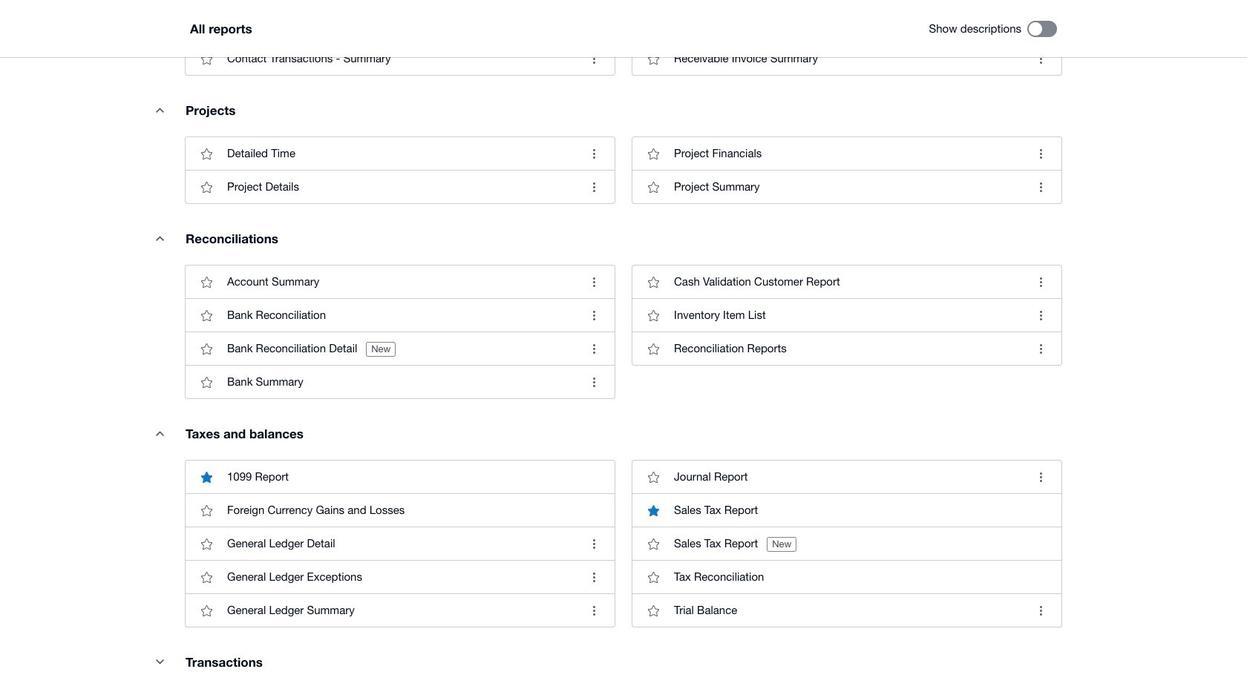 Task type: locate. For each thing, give the bounding box(es) containing it.
2 vertical spatial expand report group image
[[145, 419, 175, 449]]

remove favorite image
[[192, 463, 221, 493], [639, 496, 668, 526]]

1 vertical spatial remove favorite image
[[639, 496, 668, 526]]

1 vertical spatial expand report group image
[[145, 224, 175, 253]]

more options image
[[579, 139, 609, 169], [1026, 172, 1056, 202], [579, 301, 609, 331], [579, 334, 609, 364], [579, 368, 609, 397], [579, 563, 609, 593], [579, 597, 609, 626]]

0 vertical spatial expand report group image
[[145, 95, 175, 125]]

favorite image
[[192, 44, 221, 74], [639, 44, 668, 74], [192, 139, 221, 169], [192, 172, 221, 202], [639, 172, 668, 202], [192, 268, 221, 297], [192, 301, 221, 331], [639, 301, 668, 331], [192, 334, 221, 364], [639, 334, 668, 364], [639, 463, 668, 493], [192, 530, 221, 559], [192, 563, 221, 593]]

0 vertical spatial remove favorite image
[[192, 463, 221, 493]]

expand report group image
[[145, 95, 175, 125], [145, 224, 175, 253], [145, 419, 175, 449]]

0 horizontal spatial remove favorite image
[[192, 463, 221, 493]]

favorite image
[[639, 139, 668, 169], [639, 268, 668, 297], [192, 368, 221, 397], [192, 496, 221, 526], [639, 530, 668, 559], [639, 563, 668, 593], [192, 597, 221, 626], [639, 597, 668, 626]]

more options image
[[579, 44, 609, 74], [1026, 44, 1056, 74], [1026, 139, 1056, 169], [579, 172, 609, 202], [579, 268, 609, 297], [579, 530, 609, 559]]



Task type: describe. For each thing, give the bounding box(es) containing it.
collapse report group image
[[145, 648, 175, 677]]

1 horizontal spatial remove favorite image
[[639, 496, 668, 526]]

1 expand report group image from the top
[[145, 95, 175, 125]]

2 expand report group image from the top
[[145, 224, 175, 253]]

3 expand report group image from the top
[[145, 419, 175, 449]]



Task type: vqa. For each thing, say whether or not it's contained in the screenshot.
Group
no



